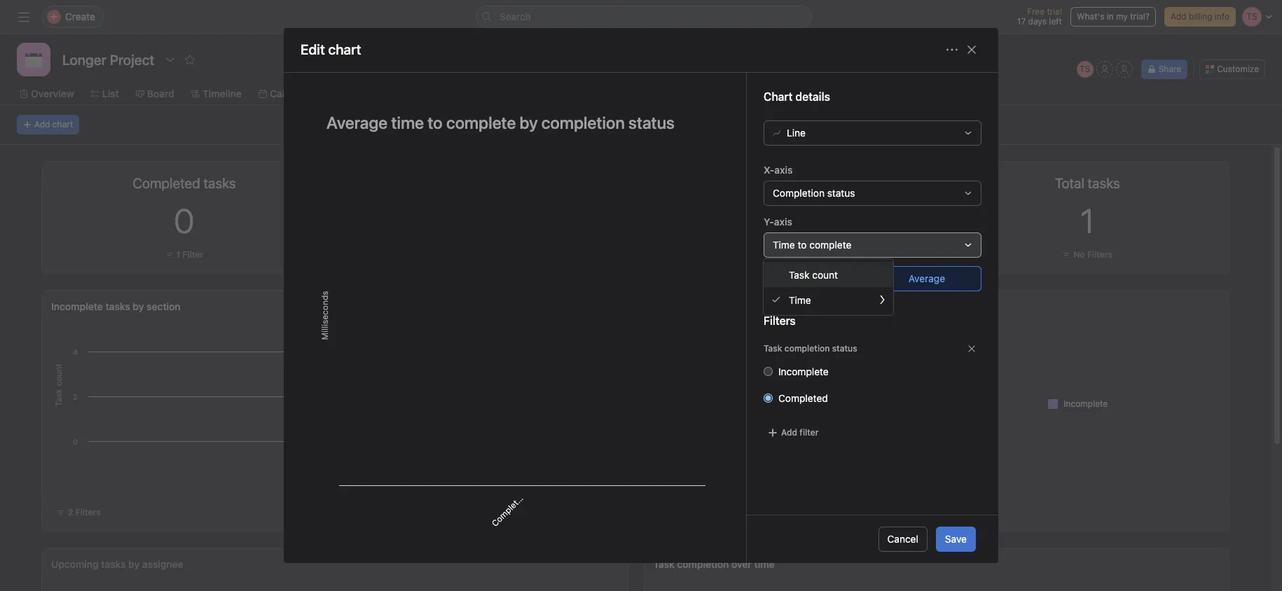 Task type: vqa. For each thing, say whether or not it's contained in the screenshot.


Task type: describe. For each thing, give the bounding box(es) containing it.
chart details
[[764, 90, 830, 103]]

upcoming
[[51, 559, 99, 570]]

over time
[[732, 559, 775, 570]]

1 vertical spatial status
[[832, 343, 858, 354]]

by assignee
[[128, 559, 183, 570]]

0 for completed tasks
[[174, 201, 194, 240]]

share
[[1159, 64, 1182, 74]]

add for add billing info
[[1171, 11, 1187, 22]]

trial?
[[1131, 11, 1150, 22]]

save button
[[936, 527, 976, 552]]

add for add chart
[[34, 119, 50, 130]]

tasks for total
[[679, 301, 703, 313]]

1 filter for overdue tasks
[[779, 250, 806, 260]]

1 filter for completed tasks
[[176, 250, 203, 260]]

search button
[[476, 6, 812, 28]]

1 horizontal spatial filters
[[764, 315, 796, 327]]

total tasks by completion status
[[654, 301, 803, 313]]

y-
[[764, 216, 774, 228]]

17
[[1017, 16, 1026, 27]]

filter
[[800, 427, 819, 438]]

1 filter button for overdue tasks
[[764, 248, 809, 262]]

what's
[[1077, 11, 1105, 22]]

to
[[798, 239, 807, 251]]

completion
[[773, 187, 825, 199]]

overview
[[31, 88, 74, 100]]

line
[[787, 127, 806, 139]]

1 filter button for completed tasks
[[162, 248, 207, 262]]

edit chart
[[301, 42, 361, 58]]

Average radio
[[873, 266, 982, 291]]

task for task count
[[789, 269, 810, 281]]

free
[[1027, 6, 1045, 17]]

complete
[[810, 239, 852, 251]]

completion status button
[[764, 181, 982, 206]]

a button to remove the filter image
[[968, 345, 976, 353]]

overview link
[[20, 86, 74, 102]]

1 for overdue tasks
[[779, 250, 783, 260]]

by
[[706, 301, 717, 313]]

what's in my trial?
[[1077, 11, 1150, 22]]

left
[[1049, 16, 1062, 27]]

search
[[500, 11, 531, 22]]

ts
[[1080, 64, 1091, 74]]

task completion status
[[764, 343, 858, 354]]

ts button
[[1077, 61, 1094, 78]]

average
[[909, 272, 946, 284]]

share button
[[1141, 60, 1188, 79]]

chart
[[52, 119, 73, 130]]

option group containing sum
[[764, 266, 982, 291]]

task completion over time
[[654, 559, 775, 570]]

status inside dropdown button
[[828, 187, 855, 199]]

line button
[[764, 120, 982, 146]]

completion status
[[720, 301, 803, 313]]

time to complete
[[773, 239, 852, 251]]

close image
[[966, 44, 978, 56]]

days
[[1029, 16, 1047, 27]]

overdue tasks
[[743, 175, 831, 191]]

1 horizontal spatial incomplete
[[779, 366, 829, 378]]

total
[[654, 301, 676, 313]]

Sum radio
[[764, 266, 873, 291]]

completion for status
[[785, 343, 830, 354]]

calendar image
[[25, 51, 42, 68]]

2 vertical spatial incomplete
[[1064, 398, 1108, 409]]

0 for overdue tasks
[[776, 201, 797, 240]]

list link
[[91, 86, 119, 102]]



Task type: locate. For each thing, give the bounding box(es) containing it.
time
[[773, 239, 795, 251], [789, 294, 811, 306]]

add
[[1171, 11, 1187, 22], [34, 119, 50, 130], [781, 427, 798, 438]]

1 vertical spatial task
[[764, 343, 783, 354]]

0 vertical spatial time
[[773, 239, 795, 251]]

1 1 filter button from the left
[[162, 248, 207, 262]]

1 horizontal spatial completed
[[779, 392, 828, 404]]

1 horizontal spatial completion
[[785, 343, 830, 354]]

add left chart
[[34, 119, 50, 130]]

0 button for overdue tasks
[[776, 201, 797, 240]]

time left to
[[773, 239, 795, 251]]

1 vertical spatial completed
[[490, 491, 528, 529]]

2 horizontal spatial incomplete
[[1064, 398, 1108, 409]]

1 filter button up "task count" on the top
[[764, 248, 809, 262]]

filters inside no filters button
[[1088, 250, 1113, 260]]

completion for over time
[[677, 559, 729, 570]]

by section
[[133, 301, 181, 313]]

no filters
[[1074, 250, 1113, 260]]

None text field
[[59, 47, 158, 72]]

option group
[[764, 266, 982, 291]]

1 horizontal spatial task
[[764, 343, 783, 354]]

tasks
[[105, 301, 130, 313], [679, 301, 703, 313], [101, 559, 126, 570]]

1 filter up "task count" on the top
[[779, 250, 806, 260]]

filters down completion status
[[764, 315, 796, 327]]

filters for incomplete tasks by section
[[75, 507, 101, 518]]

2 0 button from the left
[[776, 201, 797, 240]]

count
[[812, 269, 838, 281]]

1 filter
[[176, 250, 203, 260], [779, 250, 806, 260]]

board
[[147, 88, 175, 100]]

1 horizontal spatial 0 button
[[776, 201, 797, 240]]

0 horizontal spatial completed
[[490, 491, 528, 529]]

trial
[[1047, 6, 1062, 17]]

0 horizontal spatial filters
[[75, 507, 101, 518]]

2 0 from the left
[[776, 201, 797, 240]]

2
[[68, 507, 73, 518]]

completed
[[779, 392, 828, 404], [490, 491, 528, 529]]

tasks for incomplete
[[105, 301, 130, 313]]

1 1 filter from the left
[[176, 250, 203, 260]]

2 horizontal spatial task
[[789, 269, 810, 281]]

1 button
[[1081, 201, 1095, 240]]

sum
[[808, 272, 829, 284]]

1 filter button up by section
[[162, 248, 207, 262]]

axis down completion at the right
[[774, 216, 793, 228]]

1 horizontal spatial 0
[[776, 201, 797, 240]]

1 vertical spatial add
[[34, 119, 50, 130]]

2 1 filter from the left
[[779, 250, 806, 260]]

1 horizontal spatial 1 filter button
[[764, 248, 809, 262]]

what's in my trial? button
[[1071, 7, 1156, 27]]

2 horizontal spatial 1
[[1081, 201, 1095, 240]]

1 0 button from the left
[[174, 201, 194, 240]]

1 vertical spatial axis
[[774, 216, 793, 228]]

1 for completed tasks
[[176, 250, 180, 260]]

status right completion at the right
[[828, 187, 855, 199]]

2 filters
[[68, 507, 101, 518]]

filters for total tasks
[[1088, 250, 1113, 260]]

1 horizontal spatial add
[[781, 427, 798, 438]]

2 1 filter button from the left
[[764, 248, 809, 262]]

1 filter button
[[162, 248, 207, 262], [764, 248, 809, 262]]

filter
[[183, 250, 203, 260], [785, 250, 806, 260]]

no filters button
[[1059, 248, 1116, 262]]

1 vertical spatial time
[[789, 294, 811, 306]]

axis for y-
[[774, 216, 793, 228]]

1 horizontal spatial 1 filter
[[779, 250, 806, 260]]

2 filter from the left
[[785, 250, 806, 260]]

completion status
[[773, 187, 855, 199]]

0 down 'completed tasks'
[[174, 201, 194, 240]]

search list box
[[476, 6, 812, 28]]

no
[[1074, 250, 1085, 260]]

0 button for completed tasks
[[174, 201, 194, 240]]

completion left over time
[[677, 559, 729, 570]]

time link
[[764, 287, 894, 313]]

0 button right 'y-'
[[776, 201, 797, 240]]

0 button down 'completed tasks'
[[174, 201, 194, 240]]

my
[[1117, 11, 1128, 22]]

info
[[1215, 11, 1230, 22]]

0 vertical spatial task
[[789, 269, 810, 281]]

0 horizontal spatial 1
[[176, 250, 180, 260]]

1 left to
[[779, 250, 783, 260]]

time inside dropdown button
[[773, 239, 795, 251]]

0 vertical spatial incomplete
[[51, 301, 103, 313]]

completed tasks
[[133, 175, 236, 191]]

add billing info
[[1171, 11, 1230, 22]]

in
[[1107, 11, 1114, 22]]

1
[[1081, 201, 1095, 240], [176, 250, 180, 260], [779, 250, 783, 260]]

Incomplete radio
[[764, 367, 773, 376]]

2 filters button
[[50, 503, 107, 523]]

1 filter up by section
[[176, 250, 203, 260]]

board link
[[136, 86, 175, 102]]

filter for overdue tasks
[[785, 250, 806, 260]]

0 horizontal spatial add
[[34, 119, 50, 130]]

free trial 17 days left
[[1017, 6, 1062, 27]]

0 horizontal spatial filter
[[183, 250, 203, 260]]

tasks left by section
[[105, 301, 130, 313]]

timeline
[[203, 88, 242, 100]]

completion
[[785, 343, 830, 354], [677, 559, 729, 570]]

Completed radio
[[764, 394, 773, 403]]

task for task completion over time
[[654, 559, 675, 570]]

2 horizontal spatial add
[[1171, 11, 1187, 22]]

completion down 'time' link on the right of page
[[785, 343, 830, 354]]

2 vertical spatial add
[[781, 427, 798, 438]]

axis up completion at the right
[[775, 164, 793, 176]]

add left the billing
[[1171, 11, 1187, 22]]

list
[[102, 88, 119, 100]]

add chart button
[[17, 115, 79, 135]]

filters
[[1088, 250, 1113, 260], [764, 315, 796, 327], [75, 507, 101, 518]]

0 vertical spatial completed
[[779, 392, 828, 404]]

time down sum radio
[[789, 294, 811, 306]]

x-
[[764, 164, 775, 176]]

tasks left "by"
[[679, 301, 703, 313]]

incomplete tasks by section
[[51, 301, 181, 313]]

cancel button
[[879, 527, 928, 552]]

total tasks
[[1055, 175, 1120, 191]]

0 horizontal spatial incomplete
[[51, 301, 103, 313]]

more actions image
[[947, 44, 958, 56]]

0 horizontal spatial 1 filter button
[[162, 248, 207, 262]]

add chart
[[34, 119, 73, 130]]

filters right no
[[1088, 250, 1113, 260]]

calendar
[[270, 88, 311, 100]]

add filter button
[[764, 423, 822, 443]]

filter for completed tasks
[[183, 250, 203, 260]]

cancel
[[888, 533, 919, 545]]

0
[[174, 201, 194, 240], [776, 201, 797, 240]]

task count
[[789, 269, 838, 281]]

0 button
[[174, 201, 194, 240], [776, 201, 797, 240]]

tasks right upcoming
[[101, 559, 126, 570]]

calendar link
[[259, 86, 311, 102]]

1 0 from the left
[[174, 201, 194, 240]]

1 vertical spatial incomplete
[[779, 366, 829, 378]]

upcoming tasks by assignee
[[51, 559, 183, 570]]

task count link
[[764, 262, 894, 287]]

0 horizontal spatial 0 button
[[174, 201, 194, 240]]

0 vertical spatial axis
[[775, 164, 793, 176]]

0 vertical spatial completion
[[785, 343, 830, 354]]

add filter
[[781, 427, 819, 438]]

add to starred image
[[185, 54, 196, 65]]

add for add filter
[[781, 427, 798, 438]]

task
[[789, 269, 810, 281], [764, 343, 783, 354], [654, 559, 675, 570]]

0 horizontal spatial completion
[[677, 559, 729, 570]]

save
[[945, 533, 967, 545]]

axis
[[775, 164, 793, 176], [774, 216, 793, 228]]

2 vertical spatial task
[[654, 559, 675, 570]]

time to complete button
[[764, 233, 982, 258]]

1 horizontal spatial filter
[[785, 250, 806, 260]]

0 vertical spatial filters
[[1088, 250, 1113, 260]]

1 up no filters button
[[1081, 201, 1095, 240]]

task for task completion status
[[764, 343, 783, 354]]

incomplete
[[51, 301, 103, 313], [779, 366, 829, 378], [1064, 398, 1108, 409]]

0 horizontal spatial 1 filter
[[176, 250, 203, 260]]

0 horizontal spatial 0
[[174, 201, 194, 240]]

0 vertical spatial add
[[1171, 11, 1187, 22]]

1 filter from the left
[[183, 250, 203, 260]]

1 vertical spatial completion
[[677, 559, 729, 570]]

add billing info button
[[1165, 7, 1236, 27]]

1 up by section
[[176, 250, 180, 260]]

axis for x-
[[775, 164, 793, 176]]

billing
[[1189, 11, 1213, 22]]

status
[[828, 187, 855, 199], [832, 343, 858, 354]]

1 vertical spatial filters
[[764, 315, 796, 327]]

0 horizontal spatial task
[[654, 559, 675, 570]]

0 right 'y-'
[[776, 201, 797, 240]]

Average time to complete by completion status text field
[[317, 106, 713, 139]]

0 vertical spatial status
[[828, 187, 855, 199]]

time for time
[[789, 294, 811, 306]]

2 horizontal spatial filters
[[1088, 250, 1113, 260]]

y-axis
[[764, 216, 793, 228]]

tasks for upcoming
[[101, 559, 126, 570]]

1 horizontal spatial 1
[[779, 250, 783, 260]]

timeline link
[[191, 86, 242, 102]]

time for time to complete
[[773, 239, 795, 251]]

2 vertical spatial filters
[[75, 507, 101, 518]]

status down 'time' link on the right of page
[[832, 343, 858, 354]]

filters right the 2
[[75, 507, 101, 518]]

add left 'filter'
[[781, 427, 798, 438]]

filters inside the '2 filters' button
[[75, 507, 101, 518]]

x-axis
[[764, 164, 793, 176]]

add inside dropdown button
[[781, 427, 798, 438]]



